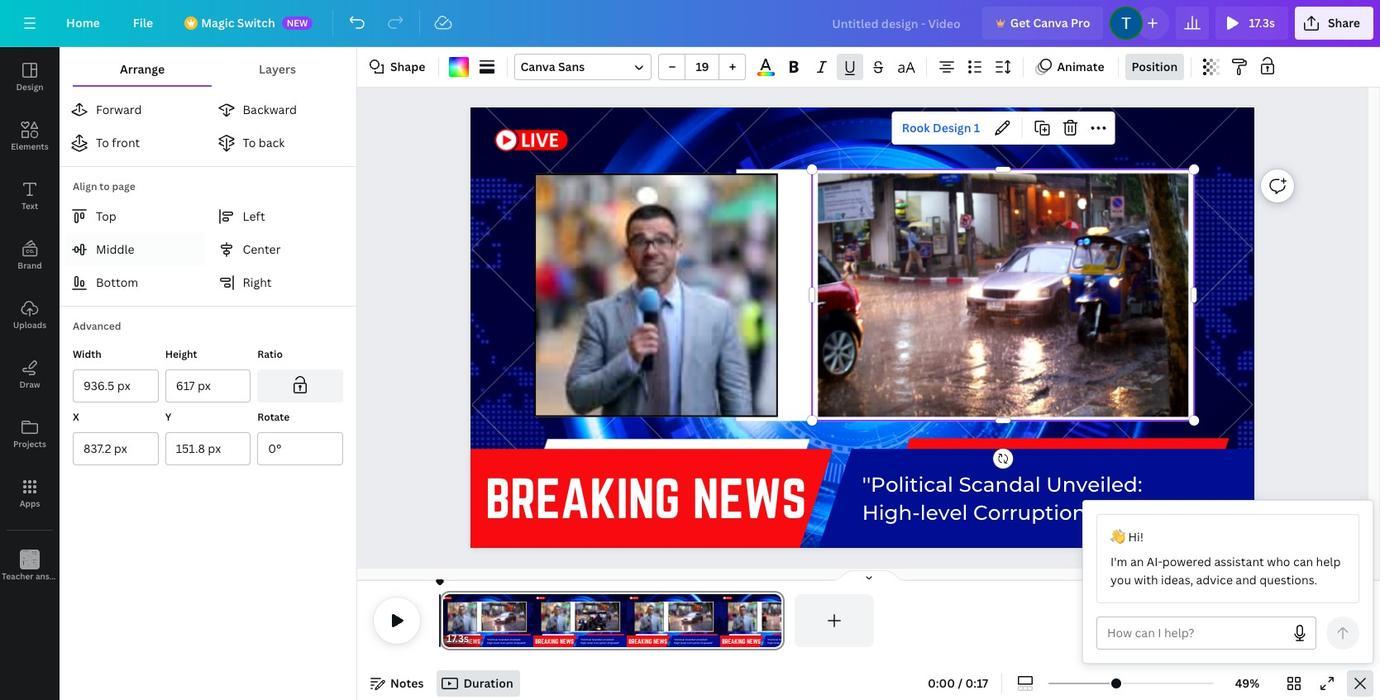 Task type: locate. For each thing, give the bounding box(es) containing it.
duration button
[[437, 671, 520, 697]]

1 vertical spatial design
[[933, 120, 971, 136]]

brand button
[[0, 226, 60, 285]]

teacher answer keys
[[2, 571, 84, 582]]

0 horizontal spatial design
[[16, 81, 43, 93]]

main menu bar
[[0, 0, 1381, 47]]

to front button
[[63, 127, 205, 160]]

position button
[[1125, 54, 1185, 80]]

ai-
[[1147, 554, 1163, 570]]

design button
[[0, 47, 60, 107]]

get canva pro button
[[982, 7, 1104, 40]]

0:00 / 0:17
[[928, 676, 989, 692]]

1 horizontal spatial 17.3s button
[[1216, 7, 1289, 40]]

an
[[1131, 554, 1144, 570]]

backward button
[[210, 93, 352, 127]]

uploads button
[[0, 285, 60, 345]]

1 horizontal spatial to
[[243, 135, 256, 151]]

duration
[[464, 676, 513, 692]]

0 horizontal spatial canva
[[521, 59, 556, 74]]

news
[[693, 469, 807, 529]]

design left 1
[[933, 120, 971, 136]]

align to page list
[[60, 200, 357, 299]]

canva sans
[[521, 59, 585, 74]]

arrange button
[[73, 54, 212, 85]]

notes
[[390, 676, 424, 692]]

design up elements button
[[16, 81, 43, 93]]

1
[[974, 120, 980, 136]]

layers button
[[212, 54, 343, 85]]

i'm an ai-powered assistant who can help you with ideas, advice and questions.
[[1111, 554, 1341, 588]]

left
[[243, 208, 265, 224]]

0 horizontal spatial to
[[96, 135, 109, 151]]

exposed''
[[1092, 501, 1189, 525]]

draw button
[[0, 345, 60, 404]]

align to page
[[73, 179, 135, 194]]

0 vertical spatial design
[[16, 81, 43, 93]]

magic
[[201, 15, 234, 31]]

17.3s button left share dropdown button
[[1216, 7, 1289, 40]]

x
[[73, 410, 79, 424]]

middle
[[96, 242, 134, 257]]

switch
[[237, 15, 275, 31]]

shape
[[390, 59, 426, 74]]

you
[[1111, 572, 1132, 588]]

0:00
[[928, 676, 955, 692]]

0 vertical spatial canva
[[1033, 15, 1068, 31]]

color range image
[[757, 72, 775, 76]]

side panel tab list
[[0, 47, 84, 596]]

forward
[[96, 102, 142, 117]]

1 horizontal spatial 17.3s
[[1249, 15, 1275, 31]]

left button
[[210, 200, 352, 233]]

brand
[[18, 260, 42, 271]]

17.3s left page title text box on the left
[[447, 632, 469, 646]]

home
[[66, 15, 100, 31]]

center
[[243, 242, 281, 257]]

17.3s button left page title text box on the left
[[447, 631, 469, 648]]

Y text field
[[176, 433, 240, 465]]

2 to from the left
[[243, 135, 256, 151]]

assistant
[[1215, 554, 1265, 570]]

ideas,
[[1161, 572, 1194, 588]]

projects button
[[0, 404, 60, 464]]

design inside design button
[[16, 81, 43, 93]]

group
[[659, 54, 746, 80]]

rook design 1 link
[[896, 115, 987, 141]]

with
[[1134, 572, 1159, 588]]

17.3s button inside main menu bar
[[1216, 7, 1289, 40]]

to left back
[[243, 135, 256, 151]]

1 horizontal spatial design
[[933, 120, 971, 136]]

canva
[[1033, 15, 1068, 31], [521, 59, 556, 74]]

0 vertical spatial 17.3s
[[1249, 15, 1275, 31]]

apps
[[20, 498, 40, 510]]

canva left pro
[[1033, 15, 1068, 31]]

;
[[29, 572, 31, 583]]

right button
[[210, 266, 352, 299]]

#ffffff image
[[450, 57, 469, 77]]

Rotate text field
[[268, 433, 333, 465]]

1 vertical spatial 17.3s button
[[447, 631, 469, 648]]

Height text field
[[176, 371, 240, 402]]

canva sans button
[[515, 54, 652, 80]]

trimming, end edge slider
[[770, 595, 785, 648]]

49%
[[1236, 676, 1260, 692]]

keys
[[66, 571, 84, 582]]

0 horizontal spatial 17.3s button
[[447, 631, 469, 648]]

1 horizontal spatial canva
[[1033, 15, 1068, 31]]

advanced
[[73, 319, 121, 333]]

1 vertical spatial canva
[[521, 59, 556, 74]]

bottom
[[96, 275, 138, 290]]

file
[[133, 15, 153, 31]]

top button
[[63, 200, 205, 233]]

canva left sans
[[521, 59, 556, 74]]

height
[[165, 347, 197, 361]]

Ask Canva Assistant for help text field
[[1108, 618, 1284, 649]]

page
[[112, 179, 135, 194]]

Design title text field
[[819, 7, 976, 40]]

assistant panel dialog
[[1083, 500, 1374, 664]]

1 vertical spatial 17.3s
[[447, 632, 469, 646]]

to left front
[[96, 135, 109, 151]]

teacher
[[2, 571, 34, 582]]

apps button
[[0, 464, 60, 524]]

top
[[96, 208, 117, 224]]

backward
[[243, 102, 297, 117]]

17.3s left share dropdown button
[[1249, 15, 1275, 31]]

rook design 1
[[902, 120, 980, 136]]

answer
[[35, 571, 64, 582]]

new
[[287, 17, 308, 29]]

trimming, start edge slider
[[440, 595, 455, 648]]

canva inside button
[[1033, 15, 1068, 31]]

align
[[73, 179, 97, 194]]

magic switch
[[201, 15, 275, 31]]

17.3s button
[[1216, 7, 1289, 40], [447, 631, 469, 648]]

who
[[1267, 554, 1291, 570]]

1 to from the left
[[96, 135, 109, 151]]

design
[[16, 81, 43, 93], [933, 120, 971, 136]]

0 vertical spatial 17.3s button
[[1216, 7, 1289, 40]]

high-
[[863, 501, 921, 525]]

49% button
[[1221, 671, 1275, 697]]

0:17
[[966, 676, 989, 692]]

list
[[60, 93, 357, 160]]

0 horizontal spatial 17.3s
[[447, 632, 469, 646]]



Task type: vqa. For each thing, say whether or not it's contained in the screenshot.
Black #000000 icon
no



Task type: describe. For each thing, give the bounding box(es) containing it.
''political
[[863, 472, 954, 497]]

i'm
[[1111, 554, 1128, 570]]

hide pages image
[[829, 570, 909, 583]]

arrange
[[120, 61, 165, 77]]

draw
[[19, 379, 40, 390]]

forward button
[[63, 93, 205, 127]]

elements button
[[0, 107, 60, 166]]

/
[[958, 676, 963, 692]]

help
[[1317, 554, 1341, 570]]

design inside rook design 1 link
[[933, 120, 971, 136]]

to for to front
[[96, 135, 109, 151]]

rook
[[902, 120, 930, 136]]

layers
[[259, 61, 296, 77]]

rotate
[[258, 410, 290, 424]]

get
[[1011, 15, 1031, 31]]

uploads
[[13, 319, 46, 331]]

sans
[[558, 59, 585, 74]]

breaking
[[486, 469, 681, 529]]

position
[[1132, 59, 1178, 74]]

X text field
[[84, 433, 148, 465]]

text
[[21, 200, 38, 212]]

17.3s inside button
[[1249, 15, 1275, 31]]

width
[[73, 347, 102, 361]]

bottom button
[[63, 266, 205, 299]]

hi!
[[1129, 529, 1144, 545]]

notes button
[[364, 671, 430, 697]]

''political scandal unveiled: high-level corruption exposed''
[[863, 472, 1189, 525]]

middle button
[[63, 233, 205, 266]]

scandal
[[959, 472, 1041, 497]]

Page title text field
[[476, 631, 483, 648]]

elements
[[11, 141, 49, 152]]

projects
[[13, 438, 46, 450]]

animate
[[1057, 59, 1105, 74]]

level
[[921, 501, 968, 525]]

list containing forward
[[60, 93, 357, 160]]

canva inside dropdown button
[[521, 59, 556, 74]]

breaking news
[[486, 469, 807, 529]]

to back button
[[210, 127, 352, 160]]

front
[[112, 135, 140, 151]]

to front
[[96, 135, 140, 151]]

to back
[[243, 135, 285, 151]]

to for to back
[[243, 135, 256, 151]]

back
[[259, 135, 285, 151]]

advice
[[1197, 572, 1233, 588]]

– – number field
[[691, 59, 714, 74]]

pro
[[1071, 15, 1091, 31]]

to
[[100, 179, 110, 194]]

powered
[[1163, 554, 1212, 570]]

👋 hi!
[[1111, 529, 1144, 545]]

and
[[1236, 572, 1257, 588]]

center button
[[210, 233, 352, 266]]

unveiled:
[[1047, 472, 1143, 497]]

ratio
[[258, 347, 283, 361]]

home link
[[53, 7, 113, 40]]

text button
[[0, 166, 60, 226]]

shape button
[[364, 54, 432, 80]]

right
[[243, 275, 272, 290]]

file button
[[120, 7, 166, 40]]

y
[[165, 410, 171, 424]]

can
[[1294, 554, 1314, 570]]

Width text field
[[84, 371, 148, 402]]

share button
[[1295, 7, 1374, 40]]

👋
[[1111, 529, 1126, 545]]

share
[[1328, 15, 1361, 31]]

questions.
[[1260, 572, 1318, 588]]



